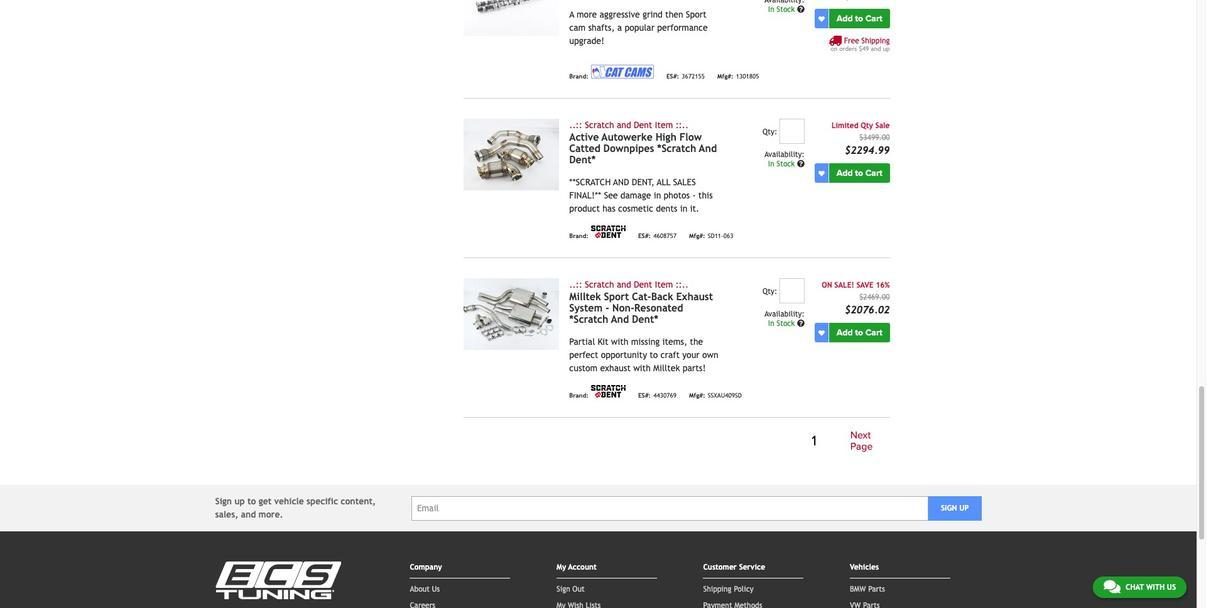 Task type: vqa. For each thing, say whether or not it's contained in the screenshot.
$2294.99's Cart
yes



Task type: locate. For each thing, give the bounding box(es) containing it.
mfg#:
[[717, 73, 733, 80], [689, 232, 705, 239], [689, 392, 705, 399]]

and right "$49"
[[871, 45, 881, 52]]

0 horizontal spatial up
[[235, 496, 245, 507]]

shipping right free
[[861, 37, 890, 45]]

- for this
[[693, 190, 696, 201]]

0 vertical spatial cart
[[865, 13, 882, 24]]

scratch & dent - corporate logo image
[[591, 226, 626, 238], [591, 385, 626, 398]]

2 add to cart button from the top
[[829, 163, 890, 183]]

- for non-
[[606, 302, 609, 314]]

out
[[572, 585, 585, 594]]

3 in stock from the top
[[768, 319, 797, 328]]

1 horizontal spatial -
[[693, 190, 696, 201]]

0 vertical spatial add to wish list image
[[818, 16, 825, 22]]

sign for sign up to get vehicle specific content, sales, and more.
[[215, 496, 232, 507]]

3 brand: from the top
[[569, 392, 589, 399]]

1 horizontal spatial sport
[[686, 10, 707, 20]]

scratch inside scratch and dent item milltek sport cat-back exhaust system - non-resonated *scratch and dent*
[[585, 280, 614, 290]]

brand: down product
[[569, 232, 589, 239]]

scratch & dent - corporate logo image for resonated
[[591, 385, 626, 398]]

dent up autowerke
[[634, 120, 652, 130]]

item inside scratch and dent item active autowerke high flow catted downpipes *scratch and dent*
[[655, 120, 673, 130]]

up inside button
[[959, 504, 969, 513]]

es#: 4430769
[[638, 392, 677, 399]]

and up autowerke
[[617, 120, 631, 130]]

mfg#: left the 1301805
[[717, 73, 733, 80]]

with right chat
[[1146, 583, 1165, 592]]

missing
[[631, 337, 660, 347]]

1 vertical spatial in
[[680, 204, 687, 214]]

sport left cat-
[[604, 291, 629, 303]]

1 horizontal spatial sign
[[557, 585, 570, 594]]

1 horizontal spatial milltek
[[653, 363, 680, 373]]

bmw parts
[[850, 585, 885, 594]]

qty: for active autowerke high flow catted downpipes *scratch and dent*
[[763, 128, 777, 136]]

and inside scratch and dent item milltek sport cat-back exhaust system - non-resonated *scratch and dent*
[[617, 280, 631, 290]]

and up 'non-'
[[617, 280, 631, 290]]

mfg#: sd11-063
[[689, 232, 733, 239]]

sales,
[[215, 510, 238, 520]]

0 vertical spatial item
[[655, 120, 673, 130]]

2 horizontal spatial with
[[1146, 583, 1165, 592]]

es#3672155 - 1301805 - e46 m3 performance camshaft set 288/280 12.75mm/12.50mm - a more aggressive grind then sport cam shafts, a popular performance upgrade! - cat cams - bmw image
[[464, 0, 559, 36]]

2 availability: from the top
[[764, 310, 805, 319]]

3 add to cart button from the top
[[829, 323, 890, 342]]

1 horizontal spatial dent*
[[632, 314, 658, 326]]

Email email field
[[411, 496, 928, 521]]

us right chat
[[1167, 583, 1176, 592]]

upgrade!
[[569, 36, 604, 46]]

2 vertical spatial add to cart button
[[829, 323, 890, 342]]

scratch & dent - corporate logo image down has
[[591, 226, 626, 238]]

1 vertical spatial brand:
[[569, 232, 589, 239]]

*scratch
[[657, 143, 696, 155], [569, 314, 608, 326]]

2 add to wish list image from the top
[[818, 170, 825, 176]]

scratch & dent - corporate logo image down exhaust
[[591, 385, 626, 398]]

mfg#: down parts!
[[689, 392, 705, 399]]

es#: left 4430769
[[638, 392, 651, 399]]

es#: left 3672155 at the right of the page
[[666, 73, 679, 80]]

1 horizontal spatial *scratch
[[657, 143, 696, 155]]

and inside sign up to get vehicle specific content, sales, and more.
[[241, 510, 256, 520]]

add to wish list image
[[818, 330, 825, 336]]

sign up button
[[928, 496, 982, 521]]

es#: for cat-
[[638, 392, 651, 399]]

get
[[259, 496, 272, 507]]

1 add to wish list image from the top
[[818, 16, 825, 22]]

to down $2076.02
[[855, 327, 863, 338]]

sport inside a more aggressive grind then sport cam shafts, a popular performance upgrade!
[[686, 10, 707, 20]]

and
[[871, 45, 881, 52], [617, 120, 631, 130], [617, 280, 631, 290], [241, 510, 256, 520]]

item
[[655, 120, 673, 130], [655, 280, 673, 290]]

milltek left 'non-'
[[569, 291, 601, 303]]

3 add from the top
[[837, 327, 853, 338]]

0 vertical spatial in stock
[[768, 5, 797, 14]]

1 vertical spatial mfg#:
[[689, 232, 705, 239]]

add for $2294.99
[[837, 168, 853, 179]]

scratch for milltek
[[585, 280, 614, 290]]

1 vertical spatial scratch
[[585, 280, 614, 290]]

0 horizontal spatial us
[[432, 585, 440, 594]]

1 vertical spatial dent*
[[632, 314, 658, 326]]

own
[[702, 350, 718, 360]]

1 vertical spatial add to cart
[[837, 168, 882, 179]]

0 vertical spatial and
[[699, 143, 717, 155]]

dent inside scratch and dent item milltek sport cat-back exhaust system - non-resonated *scratch and dent*
[[634, 280, 652, 290]]

add down $2294.99
[[837, 168, 853, 179]]

add to wish list image
[[818, 16, 825, 22], [818, 170, 825, 176]]

0 vertical spatial milltek
[[569, 291, 601, 303]]

sign for sign out
[[557, 585, 570, 594]]

active autowerke high flow catted downpipes *scratch and dent* link
[[569, 131, 717, 166]]

2 stock from the top
[[777, 160, 795, 168]]

1 vertical spatial shipping
[[703, 585, 732, 594]]

in left it.
[[680, 204, 687, 214]]

add
[[837, 13, 853, 24], [837, 168, 853, 179], [837, 327, 853, 338]]

0 vertical spatial shipping
[[861, 37, 890, 45]]

1 vertical spatial in stock
[[768, 160, 797, 168]]

sign inside sign up to get vehicle specific content, sales, and more.
[[215, 496, 232, 507]]

1 vertical spatial sport
[[604, 291, 629, 303]]

see
[[604, 190, 618, 201]]

add up free
[[837, 13, 853, 24]]

1 scratch & dent - corporate logo image from the top
[[591, 226, 626, 238]]

us right about
[[432, 585, 440, 594]]

1 qty: from the top
[[763, 128, 777, 136]]

and inside scratch and dent item milltek sport cat-back exhaust system - non-resonated *scratch and dent*
[[611, 314, 629, 326]]

add to cart up free
[[837, 13, 882, 24]]

add to cart button down $2076.02
[[829, 323, 890, 342]]

2 vertical spatial mfg#:
[[689, 392, 705, 399]]

2 vertical spatial cart
[[865, 327, 882, 338]]

question circle image
[[797, 6, 805, 13], [797, 160, 805, 168]]

exhaust
[[600, 363, 631, 373]]

1 vertical spatial add
[[837, 168, 853, 179]]

about
[[410, 585, 430, 594]]

es#4430769 - ssxau409sd - milltek sport cat-back exhaust system - non-resonated *scratch and dent* - partial kit with missing items, the perfect opportunity to craft your own custom exhaust with milltek parts! - scratch & dent - audi image
[[464, 278, 559, 350]]

sport inside scratch and dent item milltek sport cat-back exhaust system - non-resonated *scratch and dent*
[[604, 291, 629, 303]]

add to cart for $2294.99
[[837, 168, 882, 179]]

mfg#: 1301805
[[717, 73, 759, 80]]

about us
[[410, 585, 440, 594]]

and inside scratch and dent item active autowerke high flow catted downpipes *scratch and dent*
[[617, 120, 631, 130]]

to left the get
[[247, 496, 256, 507]]

1 item from the top
[[655, 120, 673, 130]]

add to cart down $2076.02
[[837, 327, 882, 338]]

with up 'opportunity'
[[611, 337, 628, 347]]

0 horizontal spatial -
[[606, 302, 609, 314]]

2 vertical spatial in
[[768, 319, 774, 328]]

custom
[[569, 363, 598, 373]]

1
[[812, 432, 816, 449]]

es#: left 4608757
[[638, 232, 651, 239]]

scratch inside scratch and dent item active autowerke high flow catted downpipes *scratch and dent*
[[585, 120, 614, 130]]

0 vertical spatial add to cart button
[[829, 9, 890, 28]]

1 horizontal spatial shipping
[[861, 37, 890, 45]]

0 vertical spatial with
[[611, 337, 628, 347]]

1 vertical spatial dent
[[634, 280, 652, 290]]

1 vertical spatial scratch & dent - corporate logo image
[[591, 385, 626, 398]]

cat-
[[632, 291, 651, 303]]

3 add to cart from the top
[[837, 327, 882, 338]]

with
[[611, 337, 628, 347], [633, 363, 651, 373], [1146, 583, 1165, 592]]

sport
[[686, 10, 707, 20], [604, 291, 629, 303]]

bmw parts link
[[850, 585, 885, 594]]

1 vertical spatial qty:
[[763, 287, 777, 296]]

1 dent from the top
[[634, 120, 652, 130]]

2 vertical spatial in stock
[[768, 319, 797, 328]]

scratch up system
[[585, 280, 614, 290]]

add to cart button down $2294.99
[[829, 163, 890, 183]]

2 vertical spatial es#:
[[638, 392, 651, 399]]

add to cart button up free
[[829, 9, 890, 28]]

back
[[651, 291, 673, 303]]

es#: 4608757
[[638, 232, 677, 239]]

0 horizontal spatial sign
[[215, 496, 232, 507]]

sign for sign up
[[941, 504, 957, 513]]

dent* down active
[[569, 154, 596, 166]]

shipping inside free shipping on orders $49 and up
[[861, 37, 890, 45]]

0 horizontal spatial *scratch
[[569, 314, 608, 326]]

dent for high
[[634, 120, 652, 130]]

- left 'non-'
[[606, 302, 609, 314]]

scratch and dent item milltek sport cat-back exhaust system - non-resonated *scratch and dent*
[[569, 280, 713, 326]]

cat cams - corporate logo image
[[591, 65, 654, 79]]

autowerke
[[602, 131, 653, 143]]

up
[[883, 45, 890, 52], [235, 496, 245, 507], [959, 504, 969, 513]]

2 scratch from the top
[[585, 280, 614, 290]]

the
[[690, 337, 703, 347]]

*scratch inside scratch and dent item milltek sport cat-back exhaust system - non-resonated *scratch and dent*
[[569, 314, 608, 326]]

1 vertical spatial milltek
[[653, 363, 680, 373]]

- left the this
[[693, 190, 696, 201]]

and inside scratch and dent item active autowerke high flow catted downpipes *scratch and dent*
[[699, 143, 717, 155]]

scratch & dent - corporate logo image for dent*
[[591, 226, 626, 238]]

this
[[698, 190, 713, 201]]

*scratch up sales
[[657, 143, 696, 155]]

sport up performance
[[686, 10, 707, 20]]

1 vertical spatial in
[[768, 160, 774, 168]]

0 vertical spatial add to cart
[[837, 13, 882, 24]]

2 in from the top
[[768, 160, 774, 168]]

1 vertical spatial add to wish list image
[[818, 170, 825, 176]]

cart
[[865, 13, 882, 24], [865, 168, 882, 179], [865, 327, 882, 338]]

scratch
[[585, 120, 614, 130], [585, 280, 614, 290]]

2 brand: from the top
[[569, 232, 589, 239]]

customer
[[703, 563, 737, 572]]

3672155
[[682, 73, 705, 80]]

1 vertical spatial item
[[655, 280, 673, 290]]

0 vertical spatial brand:
[[569, 73, 589, 80]]

- inside **scratch and dent, all sales final!**  see damage in photos - this product has cosmetic dents in it.
[[693, 190, 696, 201]]

add to cart
[[837, 13, 882, 24], [837, 168, 882, 179], [837, 327, 882, 338]]

**scratch
[[569, 177, 611, 187]]

to up free
[[855, 13, 863, 24]]

1 vertical spatial with
[[633, 363, 651, 373]]

dent up cat-
[[634, 280, 652, 290]]

2 vertical spatial brand:
[[569, 392, 589, 399]]

cart for $2469.00
[[865, 327, 882, 338]]

- inside scratch and dent item milltek sport cat-back exhaust system - non-resonated *scratch and dent*
[[606, 302, 609, 314]]

1 availability: from the top
[[764, 150, 805, 159]]

1 vertical spatial *scratch
[[569, 314, 608, 326]]

0 vertical spatial *scratch
[[657, 143, 696, 155]]

2 in stock from the top
[[768, 160, 797, 168]]

cart down $2076.02
[[865, 327, 882, 338]]

availability:
[[764, 150, 805, 159], [764, 310, 805, 319]]

0 vertical spatial -
[[693, 190, 696, 201]]

brand: for active autowerke high flow catted downpipes *scratch and dent*
[[569, 232, 589, 239]]

your
[[682, 350, 700, 360]]

on sale!                         save 16% $2469.00 $2076.02
[[822, 281, 890, 316]]

and
[[699, 143, 717, 155], [611, 314, 629, 326]]

and right sales,
[[241, 510, 256, 520]]

cart up free shipping on orders $49 and up
[[865, 13, 882, 24]]

0 vertical spatial question circle image
[[797, 6, 805, 13]]

0 vertical spatial es#:
[[666, 73, 679, 80]]

scratch up active
[[585, 120, 614, 130]]

flow
[[679, 131, 702, 143]]

add right add to wish list icon in the right of the page
[[837, 327, 853, 338]]

1 horizontal spatial up
[[883, 45, 890, 52]]

milltek inside scratch and dent item milltek sport cat-back exhaust system - non-resonated *scratch and dent*
[[569, 291, 601, 303]]

1 vertical spatial availability:
[[764, 310, 805, 319]]

**scratch and dent, all sales final!**  see damage in photos - this product has cosmetic dents in it.
[[569, 177, 713, 214]]

0 horizontal spatial dent*
[[569, 154, 596, 166]]

1 horizontal spatial and
[[699, 143, 717, 155]]

0 horizontal spatial shipping
[[703, 585, 732, 594]]

2 dent from the top
[[634, 280, 652, 290]]

0 horizontal spatial sport
[[604, 291, 629, 303]]

2 vertical spatial stock
[[777, 319, 795, 328]]

final!**
[[569, 190, 601, 201]]

0 vertical spatial stock
[[777, 5, 795, 14]]

3 stock from the top
[[777, 319, 795, 328]]

0 horizontal spatial milltek
[[569, 291, 601, 303]]

cosmetic
[[618, 204, 653, 214]]

0 horizontal spatial in
[[654, 190, 661, 201]]

add to wish list image for 1st add to cart button from the top
[[818, 16, 825, 22]]

0 vertical spatial scratch
[[585, 120, 614, 130]]

0 horizontal spatial with
[[611, 337, 628, 347]]

mfg#: left the sd11-
[[689, 232, 705, 239]]

us
[[1167, 583, 1176, 592], [432, 585, 440, 594]]

2 horizontal spatial sign
[[941, 504, 957, 513]]

2 scratch & dent - corporate logo image from the top
[[591, 385, 626, 398]]

0 vertical spatial scratch & dent - corporate logo image
[[591, 226, 626, 238]]

0 horizontal spatial and
[[611, 314, 629, 326]]

up inside sign up to get vehicle specific content, sales, and more.
[[235, 496, 245, 507]]

*scratch up partial
[[569, 314, 608, 326]]

to down missing on the right
[[650, 350, 658, 360]]

None number field
[[779, 119, 805, 144], [779, 278, 805, 304], [779, 119, 805, 144], [779, 278, 805, 304]]

my
[[557, 563, 566, 572]]

1 vertical spatial stock
[[777, 160, 795, 168]]

0 vertical spatial qty:
[[763, 128, 777, 136]]

2 add to cart from the top
[[837, 168, 882, 179]]

brand: down upgrade!
[[569, 73, 589, 80]]

in down all at the top of page
[[654, 190, 661, 201]]

0 vertical spatial add
[[837, 13, 853, 24]]

brand: down custom
[[569, 392, 589, 399]]

0 vertical spatial dent*
[[569, 154, 596, 166]]

1 vertical spatial add to cart button
[[829, 163, 890, 183]]

shipping down 'customer'
[[703, 585, 732, 594]]

2 qty: from the top
[[763, 287, 777, 296]]

question circle image
[[797, 320, 805, 327]]

16%
[[876, 281, 890, 290]]

1 vertical spatial -
[[606, 302, 609, 314]]

sign inside sign up button
[[941, 504, 957, 513]]

2 question circle image from the top
[[797, 160, 805, 168]]

milltek down craft
[[653, 363, 680, 373]]

0 vertical spatial sport
[[686, 10, 707, 20]]

paginated product list navigation navigation
[[464, 428, 890, 455]]

brand:
[[569, 73, 589, 80], [569, 232, 589, 239], [569, 392, 589, 399]]

1 vertical spatial cart
[[865, 168, 882, 179]]

1 vertical spatial question circle image
[[797, 160, 805, 168]]

add to cart down $2294.99
[[837, 168, 882, 179]]

comments image
[[1104, 579, 1121, 594]]

cam
[[569, 23, 586, 33]]

on
[[822, 281, 832, 290]]

item up the high on the top right
[[655, 120, 673, 130]]

1 scratch from the top
[[585, 120, 614, 130]]

damage
[[620, 190, 651, 201]]

1 vertical spatial es#:
[[638, 232, 651, 239]]

1 add to cart button from the top
[[829, 9, 890, 28]]

up inside free shipping on orders $49 and up
[[883, 45, 890, 52]]

in
[[768, 5, 774, 14], [768, 160, 774, 168], [768, 319, 774, 328]]

2 item from the top
[[655, 280, 673, 290]]

item up back
[[655, 280, 673, 290]]

2 add from the top
[[837, 168, 853, 179]]

3 in from the top
[[768, 319, 774, 328]]

sign
[[215, 496, 232, 507], [941, 504, 957, 513], [557, 585, 570, 594]]

add to cart for $2469.00
[[837, 327, 882, 338]]

dent
[[634, 120, 652, 130], [634, 280, 652, 290]]

0 vertical spatial in
[[768, 5, 774, 14]]

item for high
[[655, 120, 673, 130]]

partial
[[569, 337, 595, 347]]

es#:
[[666, 73, 679, 80], [638, 232, 651, 239], [638, 392, 651, 399]]

3 cart from the top
[[865, 327, 882, 338]]

2 vertical spatial add
[[837, 327, 853, 338]]

2 cart from the top
[[865, 168, 882, 179]]

0 vertical spatial dent
[[634, 120, 652, 130]]

to down $2294.99
[[855, 168, 863, 179]]

item inside scratch and dent item milltek sport cat-back exhaust system - non-resonated *scratch and dent*
[[655, 280, 673, 290]]

cart down $2294.99
[[865, 168, 882, 179]]

add to cart button for $2469.00
[[829, 323, 890, 342]]

with down 'opportunity'
[[633, 363, 651, 373]]

performance
[[657, 23, 708, 33]]

customer service
[[703, 563, 765, 572]]

1 vertical spatial and
[[611, 314, 629, 326]]

bmw
[[850, 585, 866, 594]]

0 vertical spatial mfg#:
[[717, 73, 733, 80]]

0 vertical spatial availability:
[[764, 150, 805, 159]]

2 horizontal spatial up
[[959, 504, 969, 513]]

availability: for $2076.02
[[764, 310, 805, 319]]

dent* up missing on the right
[[632, 314, 658, 326]]

free
[[844, 37, 859, 45]]

dent inside scratch and dent item active autowerke high flow catted downpipes *scratch and dent*
[[634, 120, 652, 130]]

2 vertical spatial add to cart
[[837, 327, 882, 338]]



Task type: describe. For each thing, give the bounding box(es) containing it.
partial kit with missing items, the perfect opportunity to craft your own custom exhaust with milltek parts!
[[569, 337, 718, 373]]

sale
[[875, 121, 890, 130]]

1 add from the top
[[837, 13, 853, 24]]

up for sign up to get vehicle specific content, sales, and more.
[[235, 496, 245, 507]]

orders
[[839, 45, 857, 52]]

exhaust
[[676, 291, 713, 303]]

scratch and dent item active autowerke high flow catted downpipes *scratch and dent*
[[569, 120, 717, 166]]

item for cat-
[[655, 280, 673, 290]]

1 question circle image from the top
[[797, 6, 805, 13]]

063
[[724, 232, 733, 239]]

1 horizontal spatial us
[[1167, 583, 1176, 592]]

content,
[[341, 496, 376, 507]]

more
[[577, 10, 597, 20]]

add to wish list image for $2294.99's add to cart button
[[818, 170, 825, 176]]

sport for performance
[[686, 10, 707, 20]]

limited
[[832, 121, 858, 130]]

1 in from the top
[[768, 5, 774, 14]]

policy
[[734, 585, 754, 594]]

kit
[[598, 337, 608, 347]]

save
[[856, 281, 874, 290]]

in for active autowerke high flow catted downpipes *scratch and dent*
[[768, 160, 774, 168]]

catted
[[569, 143, 600, 155]]

brand: for milltek sport cat-back exhaust system - non-resonated *scratch and dent*
[[569, 392, 589, 399]]

add to cart button for $2294.99
[[829, 163, 890, 183]]

in stock for active autowerke high flow catted downpipes *scratch and dent*
[[768, 160, 797, 168]]

a
[[569, 10, 574, 20]]

shafts,
[[588, 23, 615, 33]]

qty: for milltek sport cat-back exhaust system - non-resonated *scratch and dent*
[[763, 287, 777, 296]]

shipping policy link
[[703, 585, 754, 594]]

sport for -
[[604, 291, 629, 303]]

1 cart from the top
[[865, 13, 882, 24]]

system
[[569, 302, 603, 314]]

aggressive
[[600, 10, 640, 20]]

scratch for active
[[585, 120, 614, 130]]

and inside free shipping on orders $49 and up
[[871, 45, 881, 52]]

mfg#: ssxau409sd
[[689, 392, 742, 399]]

vehicle
[[274, 496, 304, 507]]

specific
[[307, 496, 338, 507]]

account
[[568, 563, 597, 572]]

vehicles
[[850, 563, 879, 572]]

up for sign up
[[959, 504, 969, 513]]

milltek sport cat-back exhaust system - non-resonated *scratch and dent* link
[[569, 291, 713, 326]]

1 stock from the top
[[777, 5, 795, 14]]

non-
[[612, 302, 634, 314]]

shipping policy
[[703, 585, 754, 594]]

resonated
[[634, 302, 683, 314]]

stock for active autowerke high flow catted downpipes *scratch and dent*
[[777, 160, 795, 168]]

dents
[[656, 204, 677, 214]]

es#4608757 - sd11-063 - active autowerke high flow catted downpipes *scratch and dent* - **scratch and dent, all sales final!**

see damage in photos - this product has cosmetic dents in it. - scratch & dent - bmw image
[[464, 119, 559, 190]]

1 horizontal spatial with
[[633, 363, 651, 373]]

in for milltek sport cat-back exhaust system - non-resonated *scratch and dent*
[[768, 319, 774, 328]]

in stock for milltek sport cat-back exhaust system - non-resonated *scratch and dent*
[[768, 319, 797, 328]]

items,
[[662, 337, 687, 347]]

to for $2294.99's add to cart button
[[855, 168, 863, 179]]

$49
[[859, 45, 869, 52]]

service
[[739, 563, 765, 572]]

parts!
[[683, 363, 706, 373]]

perfect
[[569, 350, 598, 360]]

next page
[[850, 429, 873, 453]]

milltek inside partial kit with missing items, the perfect opportunity to craft your own custom exhaust with milltek parts!
[[653, 363, 680, 373]]

company
[[410, 563, 442, 572]]

sign up to get vehicle specific content, sales, and more.
[[215, 496, 376, 520]]

1 brand: from the top
[[569, 73, 589, 80]]

to for 1st add to cart button from the top
[[855, 13, 863, 24]]

product
[[569, 204, 600, 214]]

to for add to cart button corresponding to $2469.00
[[855, 327, 863, 338]]

page
[[850, 440, 873, 453]]

1 add to cart from the top
[[837, 13, 882, 24]]

sign out link
[[557, 585, 585, 594]]

$3499.00
[[859, 133, 890, 142]]

chat with us
[[1126, 583, 1176, 592]]

cart for $2294.99
[[865, 168, 882, 179]]

stock for milltek sport cat-back exhaust system - non-resonated *scratch and dent*
[[777, 319, 795, 328]]

chat
[[1126, 583, 1144, 592]]

es#: for high
[[638, 232, 651, 239]]

*scratch inside scratch and dent item active autowerke high flow catted downpipes *scratch and dent*
[[657, 143, 696, 155]]

more.
[[259, 510, 283, 520]]

sign up
[[941, 504, 969, 513]]

to inside sign up to get vehicle specific content, sales, and more.
[[247, 496, 256, 507]]

it.
[[690, 204, 699, 214]]

sign out
[[557, 585, 585, 594]]

4430769
[[653, 392, 677, 399]]

chat with us link
[[1093, 577, 1187, 598]]

high
[[656, 131, 676, 143]]

my account
[[557, 563, 597, 572]]

about us link
[[410, 585, 440, 594]]

add for $2469.00
[[837, 327, 853, 338]]

dent* inside scratch and dent item milltek sport cat-back exhaust system - non-resonated *scratch and dent*
[[632, 314, 658, 326]]

0 vertical spatial in
[[654, 190, 661, 201]]

dent* inside scratch and dent item active autowerke high flow catted downpipes *scratch and dent*
[[569, 154, 596, 166]]

$2469.00
[[859, 293, 890, 302]]

1301805
[[736, 73, 759, 80]]

craft
[[661, 350, 680, 360]]

1 link
[[804, 431, 824, 452]]

2 vertical spatial with
[[1146, 583, 1165, 592]]

$2076.02
[[845, 304, 890, 316]]

to inside partial kit with missing items, the perfect opportunity to craft your own custom exhaust with milltek parts!
[[650, 350, 658, 360]]

sd11-
[[708, 232, 724, 239]]

sale!
[[834, 281, 854, 290]]

then
[[665, 10, 683, 20]]

dent,
[[632, 177, 654, 187]]

1 horizontal spatial in
[[680, 204, 687, 214]]

availability: for $2294.99
[[764, 150, 805, 159]]

mfg#: for active autowerke high flow catted downpipes *scratch and dent*
[[689, 232, 705, 239]]

1 in stock from the top
[[768, 5, 797, 14]]

downpipes
[[603, 143, 654, 155]]

ecs tuning image
[[215, 562, 341, 600]]

all
[[657, 177, 671, 187]]

and
[[613, 177, 629, 187]]

free shipping on orders $49 and up
[[831, 37, 890, 52]]

on
[[831, 45, 837, 52]]

dent for cat-
[[634, 280, 652, 290]]

mfg#: for milltek sport cat-back exhaust system - non-resonated *scratch and dent*
[[689, 392, 705, 399]]

photos
[[664, 190, 690, 201]]

a
[[617, 23, 622, 33]]

ssxau409sd
[[708, 392, 742, 399]]



